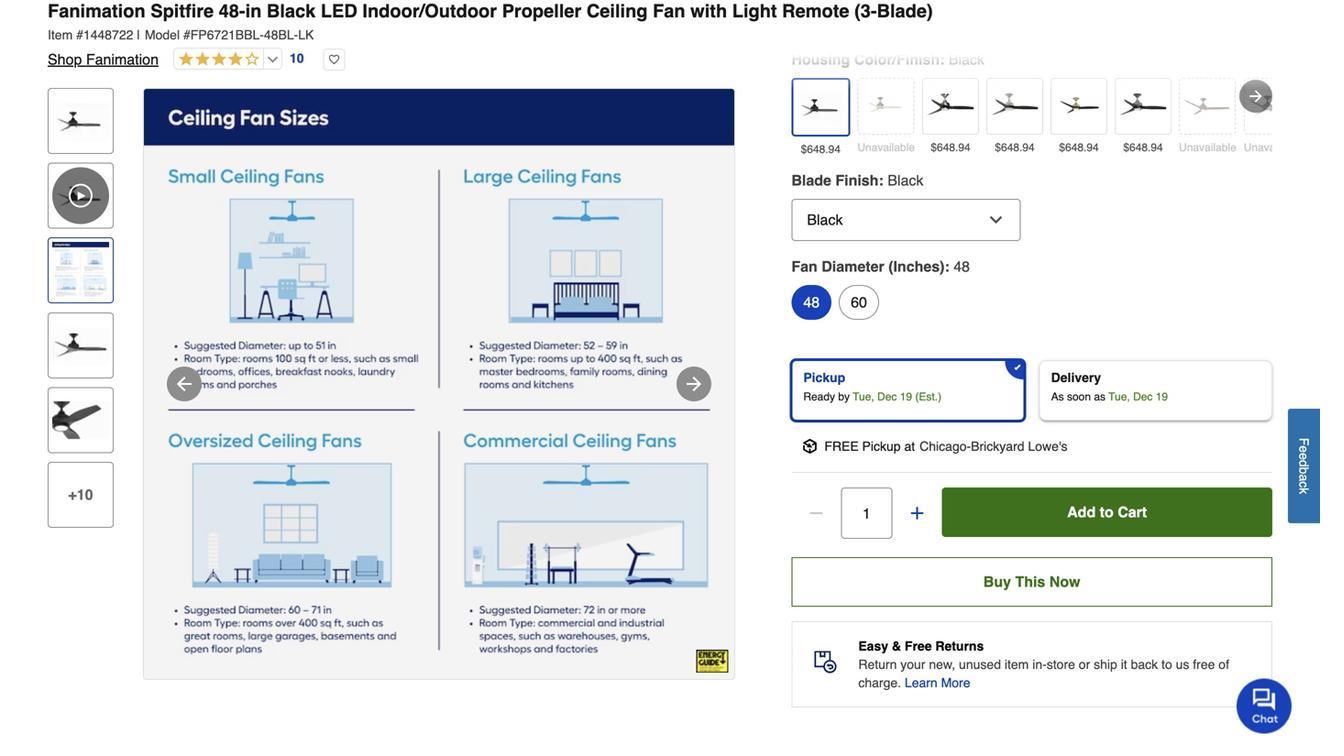 Task type: vqa. For each thing, say whether or not it's contained in the screenshot.
Contents
no



Task type: locate. For each thing, give the bounding box(es) containing it.
one
[[1111, 0, 1132, 7]]

free
[[1193, 657, 1215, 672]]

item number 1 4 4 8 7 2 2 and model number f p 6 7 2 1 b b l - 4 8 b l - l k element
[[48, 26, 1273, 44]]

tr500
[[938, 0, 976, 7]]

pickup left at
[[862, 439, 901, 454]]

fanimation  #fp6721bbl-48bl-lk - 2 image
[[144, 89, 734, 679]]

0 vertical spatial black
[[267, 0, 316, 22]]

2 fan from the left
[[1246, 10, 1264, 25]]

brushed nickel image
[[927, 83, 975, 130]]

tue, inside delivery as soon as tue, dec 19
[[1109, 391, 1130, 403]]

0 vertical spatial fanimation
[[48, 0, 145, 22]]

&
[[892, 639, 901, 654]]

19 inside delivery as soon as tue, dec 19
[[1156, 391, 1168, 403]]

1 dec from the left
[[877, 391, 897, 403]]

1 horizontal spatial a
[[1297, 474, 1312, 481]]

(3-
[[855, 0, 877, 22]]

19 left (est.)
[[900, 391, 912, 403]]

free pickup at chicago-brickyard lowe's
[[825, 439, 1068, 454]]

learn
[[905, 676, 938, 690]]

2 horizontal spatial black
[[949, 51, 985, 68]]

with inside fanimation spitfire 48-in black led indoor/outdoor propeller ceiling fan with light remote (3-blade) item # 1448722 | model # fp6721bbl-48bl-lk
[[691, 0, 727, 22]]

$648.94 for brushed satin brass image
[[1059, 141, 1099, 154]]

and
[[1166, 10, 1187, 25]]

unavailable down driftwood image
[[1179, 141, 1237, 154]]

unavailable down matte greige image
[[1244, 141, 1301, 154]]

1 horizontal spatial unavailable
[[1179, 141, 1237, 154]]

$648.94 for black image
[[801, 143, 841, 156]]

driftwood image
[[1184, 83, 1231, 130]]

2 vertical spatial black
[[888, 172, 924, 189]]

with up fan/light at top right
[[1084, 0, 1107, 7]]

2 vertical spatial :
[[945, 258, 950, 275]]

1 horizontal spatial pickup
[[862, 439, 901, 454]]

ready
[[803, 391, 835, 403]]

now
[[1050, 574, 1081, 590]]

shop
[[48, 51, 82, 68]]

0 vertical spatial to
[[1100, 504, 1114, 521]]

blade)
[[877, 0, 933, 22]]

2 19 from the left
[[1156, 391, 1168, 403]]

propeller
[[502, 0, 582, 22]]

0 horizontal spatial 19
[[900, 391, 912, 403]]

0 horizontal spatial black
[[267, 0, 316, 22]]

1 horizontal spatial fan
[[1246, 10, 1264, 25]]

2 dec from the left
[[1133, 391, 1153, 403]]

k
[[1297, 488, 1312, 494]]

remote
[[782, 0, 849, 22]]

fan
[[653, 0, 685, 22], [792, 258, 818, 275]]

unavailable for matte greige image
[[1244, 141, 1301, 154]]

pickup image
[[803, 439, 817, 454]]

buy this now button
[[792, 557, 1273, 607]]

indoor/outdoor
[[363, 0, 497, 22]]

a up speeds,
[[927, 0, 935, 7]]

pickup
[[803, 370, 846, 385], [862, 439, 901, 454]]

heart outline image
[[323, 49, 345, 71]]

black down speeds,
[[949, 51, 985, 68]]

new,
[[929, 657, 955, 672]]

1 horizontal spatial dec
[[1133, 391, 1153, 403]]

unused
[[959, 657, 1001, 672]]

fan right 3
[[905, 10, 923, 25]]

plus image
[[908, 504, 926, 523]]

0 horizontal spatial unavailable
[[858, 141, 915, 154]]

:
[[940, 51, 945, 68], [879, 172, 884, 189], [945, 258, 950, 275]]

1 unavailable from the left
[[858, 141, 915, 154]]

housing
[[792, 51, 850, 68]]

1 vertical spatial :
[[879, 172, 884, 189]]

tue, inside pickup ready by tue, dec 19 (est.)
[[853, 391, 874, 403]]

2 tue, from the left
[[1109, 391, 1130, 403]]

2 # from the left
[[183, 28, 190, 42]]

black for housing color/finish : black
[[949, 51, 985, 68]]

3.8 stars image
[[174, 51, 259, 68]]

to right add
[[1100, 504, 1114, 521]]

0 vertical spatial a
[[927, 0, 935, 7]]

19
[[900, 391, 912, 403], [1156, 391, 1168, 403]]

fan inside fanimation spitfire 48-in black led indoor/outdoor propeller ceiling fan with light remote (3-blade) item # 1448722 | model # fp6721bbl-48bl-lk
[[653, 0, 685, 22]]

$648.94 for "matte white" image
[[995, 141, 1035, 154]]

2 unavailable from the left
[[1179, 141, 1237, 154]]

black up 48bl-
[[267, 0, 316, 22]]

3 unavailable from the left
[[1244, 141, 1301, 154]]

tue,
[[853, 391, 874, 403], [1109, 391, 1130, 403]]

48 left 60
[[803, 294, 820, 311]]

unavailable down dark bronze "image"
[[858, 141, 915, 154]]

48 right (inches)
[[954, 258, 970, 275]]

tue, right the by
[[853, 391, 874, 403]]

$648.94 down "brushed nickel" image
[[931, 141, 971, 154]]

fan diameter (inches) : 48
[[792, 258, 970, 275]]

fan down push
[[1246, 10, 1264, 25]]

1 tue, from the left
[[853, 391, 874, 403]]

1 horizontal spatial 19
[[1156, 391, 1168, 403]]

delivery as soon as tue, dec 19
[[1051, 370, 1168, 403]]

chicago-
[[920, 439, 971, 454]]

$648.94
[[931, 141, 971, 154], [995, 141, 1035, 154], [1059, 141, 1099, 154], [1123, 141, 1163, 154], [801, 143, 841, 156]]

1 vertical spatial 48
[[803, 294, 820, 311]]

1 e from the top
[[1297, 446, 1312, 453]]

1 vertical spatial a
[[1297, 474, 1312, 481]]

1 with from the left
[[1084, 0, 1107, 7]]

with left light
[[691, 0, 727, 22]]

dark bronze image
[[862, 83, 910, 130]]

0 horizontal spatial dec
[[877, 391, 897, 403]]

fan
[[905, 10, 923, 25], [1246, 10, 1264, 25]]

0 horizontal spatial #
[[76, 28, 83, 42]]

dec left (est.)
[[877, 391, 897, 403]]

0 horizontal spatial pickup
[[803, 370, 846, 385]]

0 vertical spatial fan
[[653, 0, 685, 22]]

galvanized image
[[1119, 83, 1167, 130]]

it
[[1121, 657, 1127, 672]]

unavailable for driftwood image
[[1179, 141, 1237, 154]]

with
[[1084, 0, 1107, 7], [691, 0, 727, 22]]

0 horizontal spatial with
[[691, 0, 727, 22]]

item
[[48, 28, 73, 42]]

# right item
[[76, 28, 83, 42]]

2 with from the left
[[691, 0, 727, 22]]

$648.94 down brushed satin brass image
[[1059, 141, 1099, 154]]

0 vertical spatial pickup
[[803, 370, 846, 385]]

black
[[267, 0, 316, 22], [949, 51, 985, 68], [888, 172, 924, 189]]

back
[[1131, 657, 1158, 672]]

includes
[[876, 0, 924, 7]]

dec
[[877, 391, 897, 403], [1133, 391, 1153, 403]]

returns
[[936, 639, 984, 654]]

blade finish : black
[[792, 172, 924, 189]]

in-
[[1033, 657, 1047, 672]]

arrow right image
[[1247, 87, 1265, 105]]

1 vertical spatial black
[[949, 51, 985, 68]]

1 horizontal spatial with
[[1084, 0, 1107, 7]]

# down spitfire
[[183, 28, 190, 42]]

fan up item number 1 4 4 8 7 2 2 and model number f p 6 7 2 1 b b l - 4 8 b l - l k 'element'
[[653, 0, 685, 22]]

f e e d b a c k button
[[1288, 409, 1320, 523]]

0 horizontal spatial tue,
[[853, 391, 874, 403]]

$648.94 up blade
[[801, 143, 841, 156]]

2 horizontal spatial unavailable
[[1244, 141, 1301, 154]]

control: includes a tr500 hand-held remote with one 12v 23a battery - push buttons control 3 fan speeds, infinite light levels, fan/light timer, and powering fan off
[[806, 0, 1268, 43]]

learn more link
[[905, 674, 970, 692]]

1 horizontal spatial black
[[888, 172, 924, 189]]

48bl-
[[264, 28, 298, 42]]

1 horizontal spatial 48
[[954, 258, 970, 275]]

fanimation  #fp6721bbl-48bl-lk - thumbnail3 image
[[52, 317, 109, 374]]

e up d
[[1297, 446, 1312, 453]]

1 19 from the left
[[900, 391, 912, 403]]

$648.94 down "matte white" image
[[995, 141, 1035, 154]]

2 e from the top
[[1297, 453, 1312, 460]]

1 horizontal spatial tue,
[[1109, 391, 1130, 403]]

off
[[806, 28, 820, 43]]

fanimation down 1448722
[[86, 51, 159, 68]]

option group
[[784, 353, 1280, 428]]

0 horizontal spatial fan
[[905, 10, 923, 25]]

1 fan from the left
[[905, 10, 923, 25]]

$648.94 down "galvanized" image
[[1123, 141, 1163, 154]]

60
[[851, 294, 867, 311]]

fanimation
[[48, 0, 145, 22], [86, 51, 159, 68]]

0 vertical spatial :
[[940, 51, 945, 68]]

pickup up ready
[[803, 370, 846, 385]]

housing color/finish : black
[[792, 51, 985, 68]]

pickup inside pickup ready by tue, dec 19 (est.)
[[803, 370, 846, 385]]

1 vertical spatial to
[[1162, 657, 1172, 672]]

0 horizontal spatial to
[[1100, 504, 1114, 521]]

0 horizontal spatial a
[[927, 0, 935, 7]]

option group containing pickup
[[784, 353, 1280, 428]]

a up k
[[1297, 474, 1312, 481]]

19 right as on the right of page
[[1156, 391, 1168, 403]]

fanimation up 1448722
[[48, 0, 145, 22]]

black inside fanimation spitfire 48-in black led indoor/outdoor propeller ceiling fan with light remote (3-blade) item # 1448722 | model # fp6721bbl-48bl-lk
[[267, 0, 316, 22]]

dec inside delivery as soon as tue, dec 19
[[1133, 391, 1153, 403]]

tue, right as on the right of page
[[1109, 391, 1130, 403]]

black right finish
[[888, 172, 924, 189]]

0 horizontal spatial fan
[[653, 0, 685, 22]]

dec inside pickup ready by tue, dec 19 (est.)
[[877, 391, 897, 403]]

a
[[927, 0, 935, 7], [1297, 474, 1312, 481]]

add to cart
[[1067, 504, 1147, 521]]

48
[[954, 258, 970, 275], [803, 294, 820, 311]]

1 horizontal spatial #
[[183, 28, 190, 42]]

brushed satin brass image
[[1055, 83, 1103, 130]]

battery
[[1188, 0, 1227, 7]]

lowe's
[[1028, 439, 1068, 454]]

dec right as on the right of page
[[1133, 391, 1153, 403]]

e up b
[[1297, 453, 1312, 460]]

(est.)
[[915, 391, 942, 403]]

1 vertical spatial pickup
[[862, 439, 901, 454]]

store
[[1047, 657, 1075, 672]]

black image
[[797, 83, 845, 131]]

1 vertical spatial fanimation
[[86, 51, 159, 68]]

e
[[1297, 446, 1312, 453], [1297, 453, 1312, 460]]

1 vertical spatial fan
[[792, 258, 818, 275]]

matte greige image
[[1248, 83, 1296, 130]]

48-
[[219, 0, 245, 22]]

to left us
[[1162, 657, 1172, 672]]

infinite
[[975, 10, 1012, 25]]

1 horizontal spatial to
[[1162, 657, 1172, 672]]

(inches)
[[889, 258, 945, 275]]

fan left diameter
[[792, 258, 818, 275]]



Task type: describe. For each thing, give the bounding box(es) containing it.
light
[[1015, 10, 1039, 25]]

timer,
[[1131, 10, 1162, 25]]

us
[[1176, 657, 1189, 672]]

with inside control: includes a tr500 hand-held remote with one 12v 23a battery - push buttons control 3 fan speeds, infinite light levels, fan/light timer, and powering fan off
[[1084, 0, 1107, 7]]

ceiling
[[587, 0, 648, 22]]

d
[[1297, 460, 1312, 467]]

soon
[[1067, 391, 1091, 403]]

fanimation  #fp6721bbl-48bl-lk - thumbnail2 image
[[52, 242, 109, 299]]

|
[[137, 28, 140, 42]]

fanimation  #fp6721bbl-48bl-lk - thumbnail image
[[52, 93, 109, 149]]

1448722
[[83, 28, 133, 42]]

black for blade finish : black
[[888, 172, 924, 189]]

remote
[[1041, 0, 1081, 7]]

23a
[[1162, 0, 1184, 7]]

minus image
[[807, 504, 825, 523]]

hand-
[[980, 0, 1013, 7]]

fanimation spitfire 48-in black led indoor/outdoor propeller ceiling fan with light remote (3-blade) item # 1448722 | model # fp6721bbl-48bl-lk
[[48, 0, 933, 42]]

free
[[905, 639, 932, 654]]

: for blade finish
[[879, 172, 884, 189]]

fanimation inside fanimation spitfire 48-in black led indoor/outdoor propeller ceiling fan with light remote (3-blade) item # 1448722 | model # fp6721bbl-48bl-lk
[[48, 0, 145, 22]]

a inside 'button'
[[1297, 474, 1312, 481]]

add
[[1067, 504, 1096, 521]]

pickup ready by tue, dec 19 (est.)
[[803, 370, 942, 403]]

powering
[[1191, 10, 1243, 25]]

ship
[[1094, 657, 1117, 672]]

buy
[[984, 574, 1011, 590]]

to inside add to cart button
[[1100, 504, 1114, 521]]

arrow left image
[[173, 373, 195, 395]]

12v
[[1136, 0, 1158, 7]]

fp6721bbl-
[[190, 28, 264, 42]]

Stepper number input field with increment and decrement buttons number field
[[841, 488, 892, 539]]

shop fanimation
[[48, 51, 159, 68]]

buttons
[[806, 10, 848, 25]]

0 vertical spatial 48
[[954, 258, 970, 275]]

19 inside pickup ready by tue, dec 19 (est.)
[[900, 391, 912, 403]]

-
[[1230, 0, 1235, 7]]

to inside easy & free returns return your new, unused item in-store or ship it back to us free of charge.
[[1162, 657, 1172, 672]]

control
[[852, 10, 890, 25]]

color/finish
[[854, 51, 940, 68]]

model
[[145, 28, 180, 42]]

push
[[1238, 0, 1268, 7]]

f
[[1297, 438, 1312, 446]]

at
[[904, 439, 915, 454]]

spitfire
[[151, 0, 214, 22]]

diameter
[[822, 258, 884, 275]]

arrow right image
[[683, 373, 705, 395]]

this
[[1015, 574, 1045, 590]]

easy & free returns return your new, unused item in-store or ship it back to us free of charge.
[[858, 639, 1229, 690]]

+10 button
[[48, 462, 114, 528]]

fan/light
[[1082, 10, 1127, 25]]

: for housing color/finish
[[940, 51, 945, 68]]

$648.94 for "galvanized" image
[[1123, 141, 1163, 154]]

0 horizontal spatial 48
[[803, 294, 820, 311]]

add to cart button
[[942, 488, 1273, 537]]

your
[[901, 657, 926, 672]]

by
[[838, 391, 850, 403]]

held
[[1013, 0, 1037, 7]]

as
[[1051, 391, 1064, 403]]

3
[[894, 10, 901, 25]]

charge.
[[858, 676, 901, 690]]

control:
[[806, 0, 873, 7]]

1 horizontal spatial fan
[[792, 258, 818, 275]]

fanimation  #fp6721bbl-48bl-lk - thumbnail4 image
[[52, 392, 109, 449]]

c
[[1297, 481, 1312, 488]]

easy
[[858, 639, 888, 654]]

more
[[941, 676, 970, 690]]

delivery
[[1051, 370, 1101, 385]]

brickyard
[[971, 439, 1025, 454]]

blade
[[792, 172, 831, 189]]

or
[[1079, 657, 1090, 672]]

levels,
[[1042, 10, 1079, 25]]

a inside control: includes a tr500 hand-held remote with one 12v 23a battery - push buttons control 3 fan speeds, infinite light levels, fan/light timer, and powering fan off
[[927, 0, 935, 7]]

speeds,
[[926, 10, 971, 25]]

matte white image
[[991, 83, 1039, 130]]

in
[[245, 0, 262, 22]]

learn more
[[905, 676, 970, 690]]

buy this now
[[984, 574, 1081, 590]]

light
[[732, 0, 777, 22]]

$648.94 for "brushed nickel" image
[[931, 141, 971, 154]]

return
[[858, 657, 897, 672]]

item
[[1005, 657, 1029, 672]]

as
[[1094, 391, 1106, 403]]

finish
[[836, 172, 879, 189]]

1 # from the left
[[76, 28, 83, 42]]

of
[[1219, 657, 1229, 672]]

lk
[[298, 28, 314, 42]]

chat invite button image
[[1237, 678, 1293, 734]]

energy guide image
[[696, 650, 728, 673]]

10
[[290, 51, 304, 66]]

unavailable for dark bronze "image"
[[858, 141, 915, 154]]

led
[[321, 0, 357, 22]]

cart
[[1118, 504, 1147, 521]]



